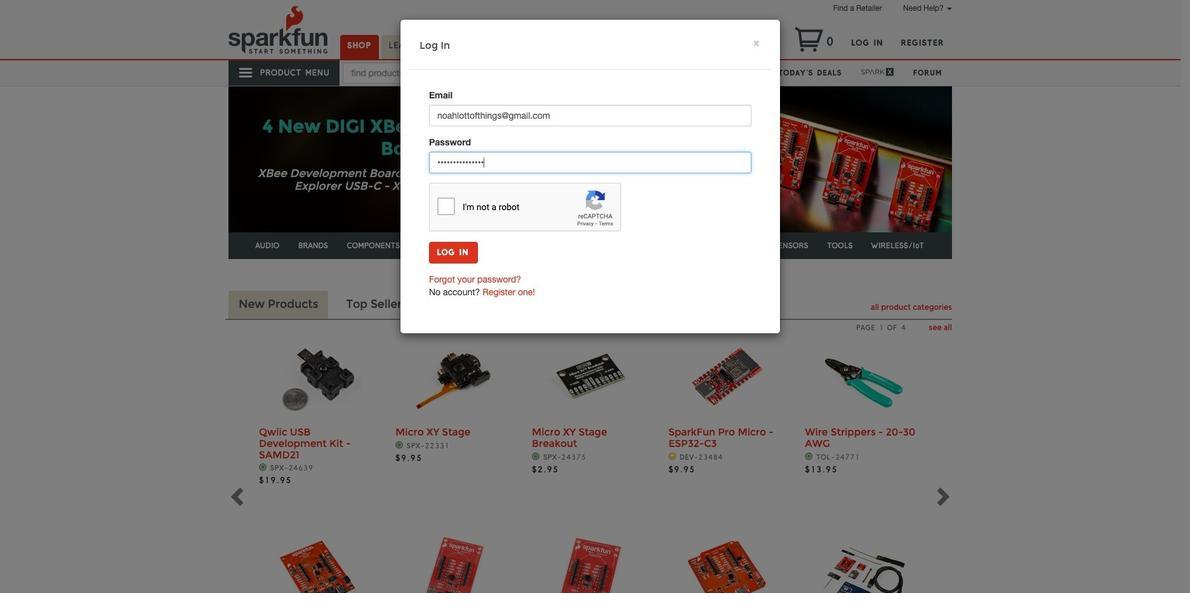 Task type: locate. For each thing, give the bounding box(es) containing it.
qwiic usb development kit - samd21 image
[[273, 334, 362, 423]]

None password field
[[429, 152, 752, 173]]

2 horizontal spatial in stock image
[[805, 453, 814, 460]]

micro xy stage image
[[410, 334, 498, 423]]

in stock image
[[532, 453, 541, 460], [805, 453, 814, 460], [259, 464, 268, 471]]

wire strippers - 20-30 awg image
[[819, 334, 908, 423]]

only 4 left! image
[[669, 453, 677, 460]]

list box
[[259, 323, 922, 593]]

in stock image for wire strippers - 20-30 awg image
[[805, 453, 814, 460]]

0 horizontal spatial in stock image
[[259, 464, 268, 471]]

None email field
[[429, 105, 752, 126]]

sparkfun digi xbee® development board image
[[273, 531, 362, 593]]

sparkfun pro micro - esp32-c3 image
[[683, 334, 772, 423]]

in stock image for micro xy stage breakout image
[[532, 453, 541, 460]]

None submit
[[429, 242, 478, 263]]

sparkfun digi xbee® arduino shield - usb-c (qwiic) image
[[683, 531, 772, 593]]

form
[[429, 89, 752, 263]]

1 horizontal spatial in stock image
[[532, 453, 541, 460]]



Task type: describe. For each thing, give the bounding box(es) containing it.
find products, tutorials, etc... text field
[[343, 62, 502, 84]]

in stock image
[[396, 441, 404, 449]]

sparkfun digi xbee® kit image
[[819, 531, 908, 593]]

in stock image for qwiic usb development kit - samd21 image
[[259, 464, 268, 471]]

micro xy stage breakout image
[[546, 334, 635, 423]]

sparkfun digi xbee® explorer usb-c image
[[410, 531, 498, 593]]

sparkfun digi xbee® explorer regulated image
[[546, 531, 635, 593]]



Task type: vqa. For each thing, say whether or not it's contained in the screenshot.
CHECKOUT PROGRESS element
no



